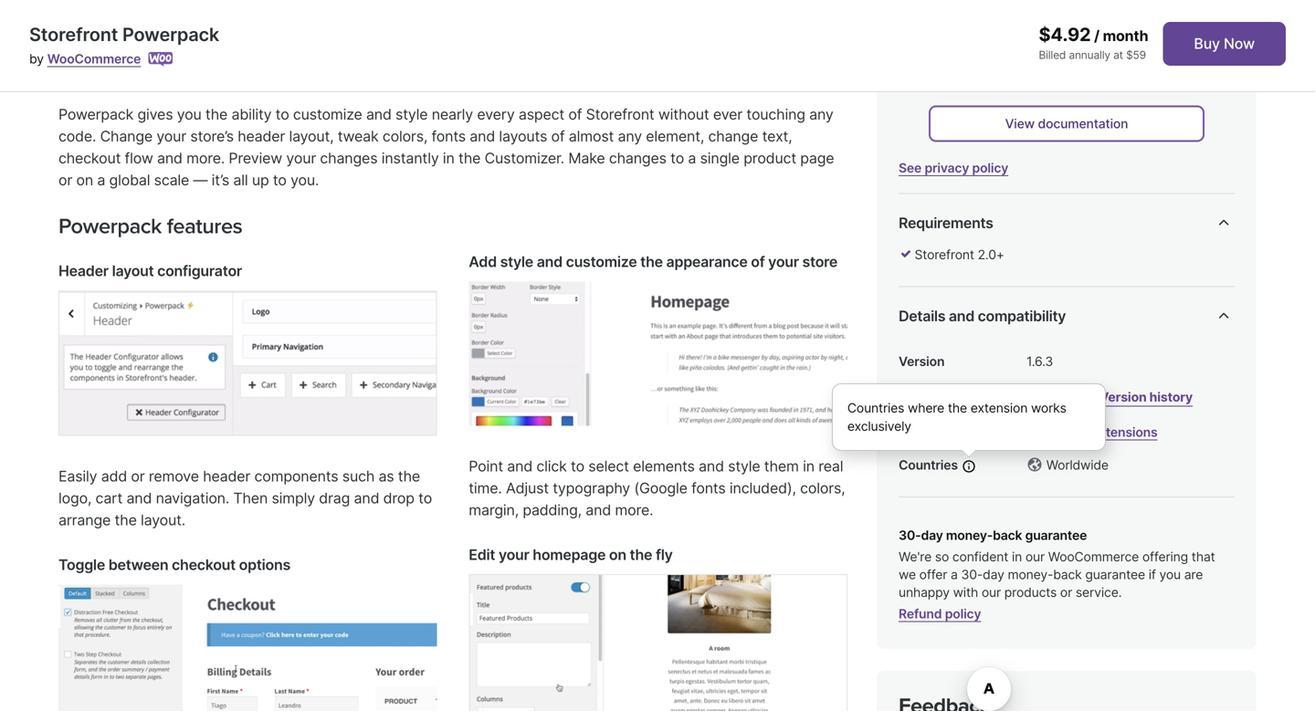 Task type: locate. For each thing, give the bounding box(es) containing it.
money- up products
[[1008, 567, 1054, 583]]

1 vertical spatial chevron up image
[[1213, 306, 1235, 328]]

our right with
[[982, 585, 1001, 601]]

view documentation
[[1006, 116, 1129, 132]]

checkout down code.
[[58, 150, 121, 167]]

0 horizontal spatial 30-
[[899, 528, 921, 543]]

storefront 2.0+
[[915, 247, 1005, 263]]

and down every
[[470, 128, 495, 145]]

0 horizontal spatial fonts
[[432, 128, 466, 145]]

day down confident
[[983, 567, 1005, 583]]

countries for countries where the extension works exclusively
[[848, 401, 905, 416]]

policy down with
[[945, 607, 981, 622]]

countries for countries
[[899, 458, 958, 473]]

header inside easily add or remove header components such as the logo, cart and navigation. then simply drag and drop to arrange the layout.
[[203, 468, 250, 486]]

guarantee
[[1026, 528, 1087, 543], [1086, 567, 1146, 583]]

1 vertical spatial style
[[500, 253, 534, 271]]

without
[[659, 106, 709, 123]]

0 vertical spatial day
[[921, 528, 943, 543]]

0 horizontal spatial in
[[443, 150, 455, 167]]

that up are
[[1192, 549, 1216, 565]]

0 horizontal spatial version
[[899, 354, 945, 370]]

powerpack inside powerpack gives you the ability to customize and style nearly every aspect of storefront without ever touching any code. change your store's header layout, tweak colors, fonts and layouts of almost any element, change text, checkout flow and more. preview your changes instantly in the customizer. make changes to a single product page or on a global scale — it's all up to you.
[[58, 106, 133, 123]]

2 vertical spatial powerpack
[[58, 214, 162, 239]]

woocommerce up 'service.'
[[1049, 549, 1139, 565]]

refund policy link
[[899, 607, 981, 622]]

typography
[[553, 480, 630, 497]]

1 horizontal spatial change
[[708, 128, 759, 145]]

woocommerce
[[47, 51, 141, 67], [1049, 549, 1139, 565]]

2 horizontal spatial in
[[1012, 549, 1022, 565]]

our up products
[[1026, 549, 1045, 565]]

undertaking.
[[514, 38, 599, 56]]

in right confident
[[1012, 549, 1022, 565]]

a right "offer"
[[951, 567, 958, 583]]

11-
[[1064, 390, 1081, 405]]

1 vertical spatial colors,
[[800, 480, 845, 497]]

2 horizontal spatial of
[[751, 253, 765, 271]]

2 vertical spatial you
[[1160, 567, 1181, 583]]

style inside powerpack gives you the ability to customize and style nearly every aspect of storefront without ever touching any code. change your store's header layout, tweak colors, fonts and layouts of almost any element, change text, checkout flow and more. preview your changes instantly in the customizer. make changes to a single product page or on a global scale — it's all up to you.
[[396, 106, 428, 123]]

make
[[569, 150, 605, 167]]

customizing
[[58, 38, 142, 56]]

0 horizontal spatial more.
[[186, 150, 225, 167]]

header up the then
[[203, 468, 250, 486]]

appearance
[[666, 253, 748, 271]]

1 horizontal spatial in
[[803, 458, 815, 475]]

1.6.3
[[1027, 354, 1053, 370]]

1 horizontal spatial or
[[131, 468, 145, 486]]

1 vertical spatial more.
[[615, 502, 654, 519]]

more. down (google
[[615, 502, 654, 519]]

0 vertical spatial colors,
[[383, 128, 428, 145]]

woocommerce inside 30-day money-back guarantee we're so confident in our woocommerce offering that we offer a 30-day money-back guarantee if you are unhappy with our products or service. refund policy
[[1049, 549, 1139, 565]]

style
[[396, 106, 428, 123], [500, 253, 534, 271]]

flow
[[125, 150, 153, 167]]

0 vertical spatial fonts
[[432, 128, 466, 145]]

1 vertical spatial all
[[233, 171, 248, 189]]

0 horizontal spatial checkout
[[58, 150, 121, 167]]

you up store's
[[177, 106, 202, 123]]

on left fly
[[609, 546, 627, 564]]

style left nearly
[[396, 106, 428, 123]]

1 vertical spatial header
[[203, 468, 250, 486]]

0 vertical spatial more.
[[186, 150, 225, 167]]

policy right privacy
[[972, 160, 1009, 176]]

0 vertical spatial you
[[793, 38, 818, 56]]

element,
[[646, 128, 705, 145]]

money- up confident
[[946, 528, 993, 543]]

0 horizontal spatial day
[[921, 528, 943, 543]]

woocommerce link
[[47, 51, 141, 67]]

1 vertical spatial any
[[618, 128, 642, 145]]

or down code.
[[58, 171, 72, 189]]

see privacy policy link
[[899, 160, 1009, 176]]

0 horizontal spatial colors,
[[383, 128, 428, 145]]

more. inside powerpack gives you the ability to customize and style nearly every aspect of storefront without ever touching any code. change your store's header layout, tweak colors, fonts and layouts of almost any element, change text, checkout flow and more. preview your changes instantly in the customizer. make changes to a single product page or on a global scale — it's all up to you.
[[186, 150, 225, 167]]

storefront for storefront extensions
[[1027, 425, 1089, 440]]

1 vertical spatial or
[[131, 468, 145, 486]]

storefront down works
[[1027, 425, 1089, 440]]

0 vertical spatial or
[[58, 171, 72, 189]]

that inside 30-day money-back guarantee we're so confident in our woocommerce offering that we offer a 30-day money-back guarantee if you are unhappy with our products or service. refund policy
[[1192, 549, 1216, 565]]

0 horizontal spatial or
[[58, 171, 72, 189]]

your left "store"
[[768, 253, 799, 271]]

the left fly
[[630, 546, 653, 564]]

back up confident
[[993, 528, 1023, 543]]

guarantee up products
[[1026, 528, 1087, 543]]

storefront down the requirements
[[915, 247, 975, 263]]

1 vertical spatial checkout
[[172, 556, 236, 574]]

page
[[801, 150, 834, 167]]

0 horizontal spatial all
[[112, 60, 127, 78]]

30- up we're
[[899, 528, 921, 543]]

0 vertical spatial all
[[112, 60, 127, 78]]

woocommerce down "storefront powerpack"
[[47, 51, 141, 67]]

0 horizontal spatial change
[[58, 60, 109, 78]]

0 vertical spatial back
[[993, 528, 1023, 543]]

1 horizontal spatial any
[[810, 106, 834, 123]]

1 vertical spatial guarantee
[[1086, 567, 1146, 583]]

colors, down real
[[800, 480, 845, 497]]

1 horizontal spatial 30-
[[962, 567, 983, 583]]

2 vertical spatial or
[[1061, 585, 1073, 601]]

1 vertical spatial woocommerce
[[1049, 549, 1139, 565]]

1 vertical spatial in
[[803, 458, 815, 475]]

features
[[167, 214, 242, 239]]

enjoys
[[466, 38, 510, 56]]

change down ever at the right of page
[[708, 128, 759, 145]]

the right where
[[948, 401, 967, 416]]

0 horizontal spatial that
[[385, 38, 412, 56]]

refund
[[899, 607, 942, 622]]

checkout
[[58, 150, 121, 167], [172, 556, 236, 574]]

month
[[1103, 27, 1149, 45]]

and up the scale
[[157, 150, 183, 167]]

storefront for storefront 2.0+
[[915, 247, 975, 263]]

confident
[[953, 549, 1009, 565]]

style right add
[[500, 253, 534, 271]]

fly
[[656, 546, 673, 564]]

1 horizontal spatial you
[[793, 38, 818, 56]]

/
[[1094, 27, 1100, 45]]

1 horizontal spatial that
[[1192, 549, 1216, 565]]

change down customizing
[[58, 60, 109, 78]]

2 vertical spatial in
[[1012, 549, 1022, 565]]

aspect
[[519, 106, 565, 123]]

1 vertical spatial you
[[177, 106, 202, 123]]

1 horizontal spatial colors,
[[800, 480, 845, 497]]

of down aspect
[[551, 128, 565, 145]]

1 vertical spatial powerpack
[[58, 106, 133, 123]]

checkout down layout.
[[172, 556, 236, 574]]

1 vertical spatial change
[[708, 128, 759, 145]]

storefront extensions
[[1027, 425, 1158, 440]]

your up that.
[[146, 38, 176, 56]]

0 vertical spatial checkout
[[58, 150, 121, 167]]

all left that.
[[112, 60, 127, 78]]

colors, up changes instantly
[[383, 128, 428, 145]]

you left can
[[793, 38, 818, 56]]

any up the changes
[[618, 128, 642, 145]]

and
[[366, 106, 392, 123], [470, 128, 495, 145], [157, 150, 183, 167], [537, 253, 563, 271], [949, 308, 975, 325], [507, 458, 533, 475], [699, 458, 724, 475], [126, 490, 152, 508], [354, 490, 379, 508], [586, 502, 611, 519]]

30-
[[899, 528, 921, 543], [962, 567, 983, 583]]

1 vertical spatial policy
[[945, 607, 981, 622]]

changes instantly
[[320, 150, 439, 167]]

and right cart
[[126, 490, 152, 508]]

0 vertical spatial any
[[810, 106, 834, 123]]

and right elements
[[699, 458, 724, 475]]

in left real
[[803, 458, 815, 475]]

change
[[58, 60, 109, 78], [708, 128, 759, 145]]

in
[[443, 150, 455, 167], [803, 458, 815, 475], [1012, 549, 1022, 565]]

to
[[276, 106, 289, 123], [671, 150, 684, 167], [273, 171, 287, 189], [571, 458, 585, 475], [419, 490, 432, 508]]

1 horizontal spatial day
[[983, 567, 1005, 583]]

day
[[921, 528, 943, 543], [983, 567, 1005, 583]]

components
[[254, 468, 338, 486]]

powerpack up the developed by woocommerce icon
[[122, 23, 219, 46]]

you right if
[[1160, 567, 1181, 583]]

your down the gives
[[157, 128, 186, 145]]

1 vertical spatial on
[[609, 546, 627, 564]]

countries up exclusively
[[848, 401, 905, 416]]

version history button
[[1100, 386, 1193, 408]]

to right drop
[[419, 490, 432, 508]]

storefront inside powerpack gives you the ability to customize and style nearly every aspect of storefront without ever touching any code. change your store's header layout, tweak colors, fonts and layouts of almost any element, change text, checkout flow and more. preview your changes instantly in the customizer. make changes to a single product page or on a global scale — it's all up to you.
[[586, 106, 655, 123]]

powerpack up layout
[[58, 214, 162, 239]]

2 chevron up image from the top
[[1213, 306, 1235, 328]]

of up the almost
[[569, 106, 582, 123]]

1 vertical spatial of
[[551, 128, 565, 145]]

storefront up the almost
[[586, 106, 655, 123]]

up
[[252, 171, 269, 189]]

0 vertical spatial chevron up image
[[1213, 213, 1235, 234]]

or right add
[[131, 468, 145, 486]]

your
[[146, 38, 176, 56], [157, 128, 186, 145], [286, 150, 316, 167], [768, 253, 799, 271], [499, 546, 529, 564]]

layout,
[[289, 128, 334, 145]]

if
[[1149, 567, 1156, 583]]

2.0+
[[978, 247, 1005, 263]]

0 vertical spatial our
[[1026, 549, 1045, 565]]

such
[[342, 468, 375, 486]]

0 vertical spatial 30-
[[899, 528, 921, 543]]

or left 'service.'
[[1061, 585, 1073, 601]]

1 vertical spatial that
[[1192, 549, 1216, 565]]

1 chevron up image from the top
[[1213, 213, 1235, 234]]

more. up —
[[186, 150, 225, 167]]

0 vertical spatial style
[[396, 106, 428, 123]]

in inside powerpack gives you the ability to customize and style nearly every aspect of storefront without ever touching any code. change your store's header layout, tweak colors, fonts and layouts of almost any element, change text, checkout flow and more. preview your changes instantly in the customizer. make changes to a single product page or on a global scale — it's all up to you.
[[443, 150, 455, 167]]

0 horizontal spatial you
[[177, 106, 202, 123]]

0 horizontal spatial style
[[396, 106, 428, 123]]

store
[[803, 253, 838, 271]]

1 horizontal spatial of
[[569, 106, 582, 123]]

any up page
[[810, 106, 834, 123]]

or inside 30-day money-back guarantee we're so confident in our woocommerce offering that we offer a 30-day money-back guarantee if you are unhappy with our products or service. refund policy
[[1061, 585, 1073, 601]]

version right 09
[[1100, 390, 1147, 405]]

gives
[[137, 106, 173, 123]]

toggle
[[58, 556, 105, 574]]

2 horizontal spatial you
[[1160, 567, 1181, 583]]

1 horizontal spatial all
[[233, 171, 248, 189]]

checkout inside powerpack gives you the ability to customize and style nearly every aspect of storefront without ever touching any code. change your store's header layout, tweak colors, fonts and layouts of almost any element, change text, checkout flow and more. preview your changes instantly in the customizer. make changes to a single product page or on a global scale — it's all up to you.
[[58, 150, 121, 167]]

long
[[255, 38, 284, 56]]

a right been
[[326, 38, 334, 56]]

countries where the extension works exclusively tooltip
[[832, 384, 1106, 452]]

0 horizontal spatial money-
[[946, 528, 993, 543]]

countries
[[848, 401, 905, 416], [899, 458, 958, 473]]

storefront right with
[[638, 38, 706, 56]]

on down code.
[[76, 171, 93, 189]]

elements
[[633, 458, 695, 475]]

0 vertical spatial countries
[[848, 401, 905, 416]]

customize the
[[566, 253, 663, 271]]

you
[[793, 38, 818, 56], [177, 106, 202, 123], [1160, 567, 1181, 583]]

all left up
[[233, 171, 248, 189]]

a left global on the top left of page
[[97, 171, 105, 189]]

of right appearance
[[751, 253, 765, 271]]

preview
[[229, 150, 282, 167]]

1 vertical spatial 30-
[[962, 567, 983, 583]]

single
[[700, 150, 740, 167]]

header
[[238, 128, 285, 145], [203, 468, 250, 486]]

in down nearly
[[443, 150, 455, 167]]

0 horizontal spatial of
[[551, 128, 565, 145]]

chevron up image
[[1213, 213, 1235, 234], [1213, 306, 1235, 328]]

annually
[[1069, 48, 1111, 62]]

layout
[[112, 262, 154, 280]]

it's
[[212, 171, 229, 189]]

in inside point and click to select elements and style them in real time. adjust typography (google fonts included), colors, margin, padding, and more.
[[803, 458, 815, 475]]

a inside 30-day money-back guarantee we're so confident in our woocommerce offering that we offer a 30-day money-back guarantee if you are unhappy with our products or service. refund policy
[[951, 567, 958, 583]]

of
[[569, 106, 582, 123], [551, 128, 565, 145], [751, 253, 765, 271]]

changes
[[609, 150, 667, 167]]

to up typography
[[571, 458, 585, 475]]

0 vertical spatial in
[[443, 150, 455, 167]]

2023-
[[1027, 390, 1064, 405]]

fonts
[[432, 128, 466, 145], [692, 480, 726, 497]]

0 horizontal spatial any
[[618, 128, 642, 145]]

30- up with
[[962, 567, 983, 583]]

on
[[76, 171, 93, 189], [609, 546, 627, 564]]

1 horizontal spatial money-
[[1008, 567, 1054, 583]]

history
[[1150, 390, 1193, 405]]

1 vertical spatial countries
[[899, 458, 958, 473]]

1 vertical spatial version
[[1100, 390, 1147, 405]]

simply
[[272, 490, 315, 508]]

1 horizontal spatial woocommerce
[[1049, 549, 1139, 565]]

1 vertical spatial money-
[[1008, 567, 1054, 583]]

powerpack
[[122, 23, 219, 46], [58, 106, 133, 123], [58, 214, 162, 239]]

or
[[58, 171, 72, 189], [131, 468, 145, 486], [1061, 585, 1073, 601]]

countries inside the countries where the extension works exclusively
[[848, 401, 905, 416]]

all inside powerpack gives you the ability to customize and style nearly every aspect of storefront without ever touching any code. change your store's header layout, tweak colors, fonts and layouts of almost any element, change text, checkout flow and more. preview your changes instantly in the customizer. make changes to a single product page or on a global scale — it's all up to you.
[[233, 171, 248, 189]]

tweak
[[338, 128, 379, 145]]

buy now link
[[1163, 22, 1286, 66]]

header up preview
[[238, 128, 285, 145]]

requirements
[[899, 214, 994, 232]]

hassle
[[338, 38, 381, 56]]

privacy
[[925, 160, 969, 176]]

powerpack up code.
[[58, 106, 133, 123]]

that.
[[131, 60, 162, 78]]

0 vertical spatial woocommerce
[[47, 51, 141, 67]]

countries down category at the right of the page
[[899, 458, 958, 473]]

0 vertical spatial of
[[569, 106, 582, 123]]

2 horizontal spatial or
[[1061, 585, 1073, 601]]

0 horizontal spatial on
[[76, 171, 93, 189]]

1 horizontal spatial back
[[1054, 567, 1082, 583]]

1 vertical spatial back
[[1054, 567, 1082, 583]]

version up "last"
[[899, 354, 945, 370]]

the inside the countries where the extension works exclusively
[[948, 401, 967, 416]]

2 vertical spatial of
[[751, 253, 765, 271]]

to inside point and click to select elements and style them in real time. adjust typography (google fonts included), colors, margin, padding, and more.
[[571, 458, 585, 475]]

guarantee up 'service.'
[[1086, 567, 1146, 583]]

fonts down nearly
[[432, 128, 466, 145]]

0 vertical spatial change
[[58, 60, 109, 78]]

every
[[477, 106, 515, 123]]

1 horizontal spatial more.
[[615, 502, 654, 519]]

in inside 30-day money-back guarantee we're so confident in our woocommerce offering that we offer a 30-day money-back guarantee if you are unhappy with our products or service. refund policy
[[1012, 549, 1022, 565]]

1 horizontal spatial on
[[609, 546, 627, 564]]

day up "so"
[[921, 528, 943, 543]]

back up 'service.'
[[1054, 567, 1082, 583]]

0 vertical spatial that
[[385, 38, 412, 56]]

storefront up by woocommerce
[[29, 23, 118, 46]]

that left the no
[[385, 38, 412, 56]]

fonts right (google
[[692, 480, 726, 497]]

to right ability
[[276, 106, 289, 123]]



Task type: vqa. For each thing, say whether or not it's contained in the screenshot.
the leftmost checkout
yes



Task type: describe. For each thing, give the bounding box(es) containing it.
layout.
[[141, 512, 185, 530]]

chevron up image for requirements
[[1213, 213, 1235, 234]]

header inside powerpack gives you the ability to customize and style nearly every aspect of storefront without ever touching any code. change your store's header layout, tweak colors, fonts and layouts of almost any element, change text, checkout flow and more. preview your changes instantly in the customizer. make changes to a single product page or on a global scale — it's all up to you.
[[238, 128, 285, 145]]

see
[[899, 160, 922, 176]]

09
[[1081, 390, 1096, 405]]

and right details at top right
[[949, 308, 975, 325]]

customize
[[293, 106, 362, 123]]

a down element,
[[688, 150, 696, 167]]

extension
[[971, 401, 1028, 416]]

the down cart
[[115, 512, 137, 530]]

storefront for storefront powerpack
[[29, 23, 118, 46]]

customizing your theme has long been a hassle that no one enjoys undertaking. with storefront powerpack, you can change all that.
[[58, 38, 846, 78]]

add
[[101, 468, 127, 486]]

0 vertical spatial powerpack
[[122, 23, 219, 46]]

you inside 30-day money-back guarantee we're so confident in our woocommerce offering that we offer a 30-day money-back guarantee if you are unhappy with our products or service. refund policy
[[1160, 567, 1181, 583]]

add style and customize the appearance of your store
[[469, 253, 838, 271]]

product
[[744, 150, 797, 167]]

0 vertical spatial guarantee
[[1026, 528, 1087, 543]]

works
[[1031, 401, 1067, 416]]

by
[[29, 51, 44, 67]]

unhappy
[[899, 585, 950, 601]]

—
[[193, 171, 208, 189]]

see privacy policy
[[899, 160, 1009, 176]]

padding,
[[523, 502, 582, 519]]

in for point and click to select elements and style them in real time. adjust typography (google fonts included), colors, margin, padding, and more.
[[803, 458, 815, 475]]

worldwide
[[1043, 458, 1109, 473]]

store's
[[190, 128, 234, 145]]

2023-11-09 version history
[[1027, 390, 1193, 405]]

change inside customizing your theme has long been a hassle that no one enjoys undertaking. with storefront powerpack, you can change all that.
[[58, 60, 109, 78]]

remove
[[149, 468, 199, 486]]

you.
[[291, 171, 319, 189]]

exclusively
[[848, 419, 912, 435]]

logo,
[[58, 490, 92, 508]]

chevron up image for details and compatibility
[[1213, 306, 1235, 328]]

theme
[[180, 38, 223, 56]]

or inside powerpack gives you the ability to customize and style nearly every aspect of storefront without ever touching any code. change your store's header layout, tweak colors, fonts and layouts of almost any element, change text, checkout flow and more. preview your changes instantly in the customizer. make changes to a single product page or on a global scale — it's all up to you.
[[58, 171, 72, 189]]

in for 30-day money-back guarantee we're so confident in our woocommerce offering that we offer a 30-day money-back guarantee if you are unhappy with our products or service. refund policy
[[1012, 549, 1022, 565]]

nearly
[[432, 106, 473, 123]]

margin,
[[469, 502, 519, 519]]

powerpack for gives
[[58, 106, 133, 123]]

your right edit
[[499, 546, 529, 564]]

service.
[[1076, 585, 1122, 601]]

$4.92
[[1039, 23, 1091, 46]]

0 vertical spatial policy
[[972, 160, 1009, 176]]

your up you.
[[286, 150, 316, 167]]

ability
[[232, 106, 272, 123]]

layouts
[[499, 128, 547, 145]]

the right 'as'
[[398, 468, 420, 486]]

adjust
[[506, 480, 549, 497]]

navigation.
[[156, 490, 229, 508]]

arrange
[[58, 512, 111, 530]]

you inside powerpack gives you the ability to customize and style nearly every aspect of storefront without ever touching any code. change your store's header layout, tweak colors, fonts and layouts of almost any element, change text, checkout flow and more. preview your changes instantly in the customizer. make changes to a single product page or on a global scale — it's all up to you.
[[177, 106, 202, 123]]

powerpack for features
[[58, 214, 162, 239]]

category
[[899, 425, 955, 440]]

fonts inside point and click to select elements and style them in real time. adjust typography (google fonts included), colors, margin, padding, and more.
[[692, 480, 726, 497]]

configurator
[[157, 262, 242, 280]]

and up "tweak"
[[366, 106, 392, 123]]

now
[[1224, 35, 1255, 53]]

where
[[908, 401, 945, 416]]

countries where the extension works exclusively
[[848, 401, 1070, 435]]

to down element,
[[671, 150, 684, 167]]

policy inside 30-day money-back guarantee we're so confident in our woocommerce offering that we offer a 30-day money-back guarantee if you are unhappy with our products or service. refund policy
[[945, 607, 981, 622]]

(google
[[634, 480, 688, 497]]

view
[[1006, 116, 1035, 132]]

buy
[[1194, 35, 1220, 53]]

colors, inside powerpack gives you the ability to customize and style nearly every aspect of storefront without ever touching any code. change your store's header layout, tweak colors, fonts and layouts of almost any element, change text, checkout flow and more. preview your changes instantly in the customizer. make changes to a single product page or on a global scale — it's all up to you.
[[383, 128, 428, 145]]

the up store's
[[205, 106, 228, 123]]

or inside easily add or remove header components such as the logo, cart and navigation. then simply drag and drop to arrange the layout.
[[131, 468, 145, 486]]

update
[[928, 390, 970, 405]]

details
[[899, 308, 946, 325]]

and down typography
[[586, 502, 611, 519]]

all inside customizing your theme has long been a hassle that no one enjoys undertaking. with storefront powerpack, you can change all that.
[[112, 60, 127, 78]]

1 vertical spatial our
[[982, 585, 1001, 601]]

0 vertical spatial money-
[[946, 528, 993, 543]]

that inside customizing your theme has long been a hassle that no one enjoys undertaking. with storefront powerpack, you can change all that.
[[385, 38, 412, 56]]

storefront extensions link
[[1027, 425, 1158, 440]]

between
[[108, 556, 168, 574]]

you inside customizing your theme has long been a hassle that no one enjoys undertaking. with storefront powerpack, you can change all that.
[[793, 38, 818, 56]]

and up adjust
[[507, 458, 533, 475]]

more. inside point and click to select elements and style them in real time. adjust typography (google fonts included), colors, margin, padding, and more.
[[615, 502, 654, 519]]

offering
[[1143, 549, 1189, 565]]

toggle between checkout options
[[58, 556, 290, 574]]

your inside customizing your theme has long been a hassle that no one enjoys undertaking. with storefront powerpack, you can change all that.
[[146, 38, 176, 56]]

homepage
[[533, 546, 606, 564]]

customizer.
[[485, 150, 565, 167]]

1 horizontal spatial our
[[1026, 549, 1045, 565]]

add
[[469, 253, 497, 271]]

0 vertical spatial version
[[899, 354, 945, 370]]

has
[[227, 38, 251, 56]]

change inside powerpack gives you the ability to customize and style nearly every aspect of storefront without ever touching any code. change your store's header layout, tweak colors, fonts and layouts of almost any element, change text, checkout flow and more. preview your changes instantly in the customizer. make changes to a single product page or on a global scale — it's all up to you.
[[708, 128, 759, 145]]

developed by woocommerce image
[[148, 52, 173, 67]]

code.
[[58, 128, 96, 145]]

cart
[[96, 490, 123, 508]]

1 horizontal spatial style
[[500, 253, 534, 271]]

1 horizontal spatial version
[[1100, 390, 1147, 405]]

storefront inside customizing your theme has long been a hassle that no one enjoys undertaking. with storefront powerpack, you can change all that.
[[638, 38, 706, 56]]

to right up
[[273, 171, 287, 189]]

easily add or remove header components such as the logo, cart and navigation. then simply drag and drop to arrange the layout.
[[58, 468, 432, 530]]

fonts inside powerpack gives you the ability to customize and style nearly every aspect of storefront without ever touching any code. change your store's header layout, tweak colors, fonts and layouts of almost any element, change text, checkout flow and more. preview your changes instantly in the customizer. make changes to a single product page or on a global scale — it's all up to you.
[[432, 128, 466, 145]]

edit your homepage on the fly
[[469, 546, 673, 564]]

been
[[288, 38, 322, 56]]

$4.92 / month billed annually at $59
[[1039, 23, 1149, 62]]

1 vertical spatial day
[[983, 567, 1005, 583]]

0 horizontal spatial woocommerce
[[47, 51, 141, 67]]

a inside customizing your theme has long been a hassle that no one enjoys undertaking. with storefront powerpack, you can change all that.
[[326, 38, 334, 56]]

on inside powerpack gives you the ability to customize and style nearly every aspect of storefront without ever touching any code. change your store's header layout, tweak colors, fonts and layouts of almost any element, change text, checkout flow and more. preview your changes instantly in the customizer. make changes to a single product page or on a global scale — it's all up to you.
[[76, 171, 93, 189]]

extensions
[[1092, 425, 1158, 440]]

and down such
[[354, 490, 379, 508]]

click
[[537, 458, 567, 475]]

compatibility
[[978, 308, 1066, 325]]

edit
[[469, 546, 495, 564]]

no
[[416, 38, 433, 56]]

so
[[935, 549, 949, 565]]

and left 'customize the'
[[537, 253, 563, 271]]

the down nearly
[[459, 150, 481, 167]]

touching
[[747, 106, 806, 123]]

0 horizontal spatial back
[[993, 528, 1023, 543]]

1 horizontal spatial checkout
[[172, 556, 236, 574]]

included),
[[730, 480, 796, 497]]

at
[[1114, 48, 1124, 62]]

with
[[603, 38, 634, 56]]

style them
[[728, 458, 799, 475]]

powerpack features
[[58, 214, 242, 239]]

colors, inside point and click to select elements and style them in real time. adjust typography (google fonts included), colors, margin, padding, and more.
[[800, 480, 845, 497]]

by woocommerce
[[29, 51, 141, 67]]

products
[[1005, 585, 1057, 601]]

we're
[[899, 549, 932, 565]]

time.
[[469, 480, 502, 497]]

to inside easily add or remove header components such as the logo, cart and navigation. then simply drag and drop to arrange the layout.
[[419, 490, 432, 508]]

we
[[899, 567, 916, 583]]



